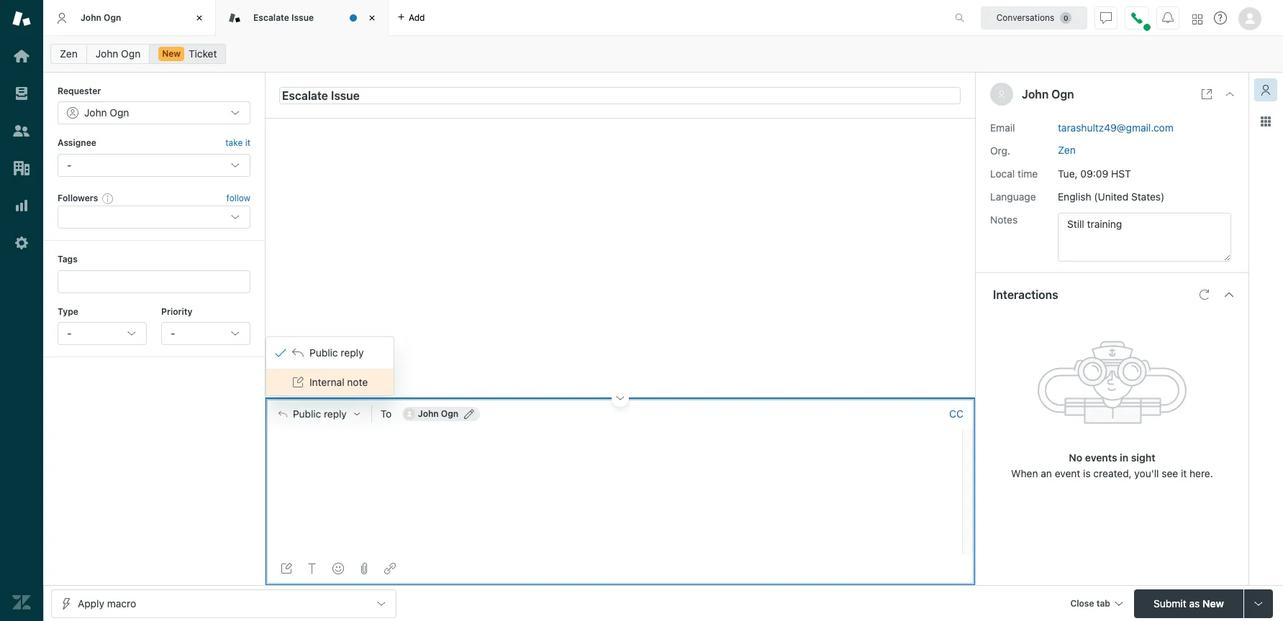 Task type: describe. For each thing, give the bounding box(es) containing it.
admin image
[[12, 234, 31, 253]]

apply macro
[[78, 598, 136, 610]]

ticket
[[189, 48, 217, 60]]

internal
[[310, 377, 345, 389]]

- for priority
[[171, 327, 175, 340]]

notes
[[990, 213, 1018, 226]]

english (united states)
[[1058, 190, 1165, 203]]

Subject field
[[279, 87, 961, 104]]

you'll
[[1135, 468, 1159, 480]]

john ogn link
[[86, 44, 150, 64]]

close image
[[192, 11, 207, 25]]

john ogn inside john ogn tab
[[81, 12, 121, 23]]

(united
[[1094, 190, 1129, 203]]

public reply inside menu item
[[310, 347, 364, 359]]

an
[[1041, 468, 1052, 480]]

john ogn tab
[[43, 0, 216, 36]]

views image
[[12, 84, 31, 103]]

take it
[[225, 138, 250, 149]]

insert emojis image
[[333, 564, 344, 575]]

reporting image
[[12, 197, 31, 215]]

ogn left edit user icon
[[441, 409, 459, 420]]

public inside public reply menu item
[[310, 347, 338, 359]]

note
[[347, 377, 368, 389]]

secondary element
[[43, 40, 1283, 68]]

main element
[[0, 0, 43, 622]]

hst
[[1111, 167, 1131, 180]]

ogn inside tab
[[104, 12, 121, 23]]

internal note menu item
[[266, 370, 394, 396]]

get help image
[[1214, 12, 1227, 24]]

button displays agent's chat status as invisible. image
[[1101, 12, 1112, 23]]

no
[[1069, 452, 1083, 464]]

local
[[990, 167, 1015, 180]]

escalate
[[253, 12, 289, 23]]

ogn inside requester element
[[110, 107, 129, 119]]

org.
[[990, 144, 1011, 157]]

here.
[[1190, 468, 1213, 480]]

1 vertical spatial zen
[[1058, 144, 1076, 156]]

john ogn inside requester element
[[84, 107, 129, 119]]

public reply button
[[266, 400, 371, 430]]

add link (cmd k) image
[[384, 564, 396, 575]]

as
[[1189, 598, 1200, 610]]

requester element
[[58, 102, 250, 125]]

type
[[58, 306, 78, 317]]

zendesk support image
[[12, 9, 31, 28]]

john inside tab
[[81, 12, 101, 23]]

- inside assignee element
[[67, 159, 72, 171]]

customer context image
[[1260, 84, 1272, 96]]

to
[[381, 408, 392, 421]]

1 vertical spatial zen link
[[1058, 144, 1076, 156]]

events
[[1085, 452, 1118, 464]]

followers
[[58, 193, 98, 204]]

- for type
[[67, 327, 72, 340]]

public reply inside popup button
[[293, 409, 347, 421]]

tags
[[58, 254, 78, 265]]

apply
[[78, 598, 104, 610]]

conversations
[[997, 12, 1055, 23]]

- button for priority
[[161, 322, 250, 345]]

add attachment image
[[358, 564, 370, 575]]

cc button
[[949, 408, 964, 421]]

tue, 09:09 hst
[[1058, 167, 1131, 180]]

john ogn inside john ogn link
[[96, 48, 141, 60]]

assignee
[[58, 138, 96, 149]]

apps image
[[1260, 116, 1272, 127]]

notifications image
[[1163, 12, 1174, 23]]

1 vertical spatial new
[[1203, 598, 1224, 610]]

add button
[[389, 0, 434, 35]]

info on adding followers image
[[102, 193, 114, 204]]

john inside secondary element
[[96, 48, 118, 60]]

0 horizontal spatial zen link
[[50, 44, 87, 64]]

english
[[1058, 190, 1092, 203]]

local time
[[990, 167, 1038, 180]]

close tab button
[[1064, 590, 1129, 621]]

language
[[990, 190, 1036, 203]]



Task type: locate. For each thing, give the bounding box(es) containing it.
0 vertical spatial public
[[310, 347, 338, 359]]

submit as new
[[1154, 598, 1224, 610]]

1 horizontal spatial it
[[1181, 468, 1187, 480]]

escalate issue
[[253, 12, 314, 23]]

reply down internal note menu item
[[324, 409, 347, 421]]

- down priority
[[171, 327, 175, 340]]

- button down priority
[[161, 322, 250, 345]]

ogn down john ogn link
[[110, 107, 129, 119]]

0 vertical spatial it
[[245, 138, 250, 149]]

is
[[1083, 468, 1091, 480]]

macro
[[107, 598, 136, 610]]

reply inside menu item
[[341, 347, 364, 359]]

interactions
[[993, 288, 1059, 301]]

public reply
[[310, 347, 364, 359], [293, 409, 347, 421]]

escalate issue tab
[[216, 0, 389, 36]]

draft mode image
[[281, 564, 292, 575]]

time
[[1018, 167, 1038, 180]]

0 horizontal spatial zen
[[60, 48, 78, 60]]

new
[[162, 48, 181, 59], [1203, 598, 1224, 610]]

- down assignee
[[67, 159, 72, 171]]

zen link up "tue,"
[[1058, 144, 1076, 156]]

conversations button
[[981, 6, 1088, 29]]

see
[[1162, 468, 1179, 480]]

user image
[[998, 90, 1006, 99], [999, 91, 1005, 98]]

- button down type
[[58, 322, 147, 345]]

public
[[310, 347, 338, 359], [293, 409, 321, 421]]

get started image
[[12, 47, 31, 66]]

when
[[1011, 468, 1038, 480]]

0 vertical spatial close image
[[365, 11, 379, 25]]

format text image
[[307, 564, 318, 575]]

public down 'internal'
[[293, 409, 321, 421]]

zen up "tue,"
[[1058, 144, 1076, 156]]

zen inside secondary element
[[60, 48, 78, 60]]

issue
[[292, 12, 314, 23]]

take
[[225, 138, 243, 149]]

zen up requester
[[60, 48, 78, 60]]

minimize composer image
[[614, 393, 626, 405]]

-
[[67, 159, 72, 171], [67, 327, 72, 340], [171, 327, 175, 340]]

1 vertical spatial reply
[[324, 409, 347, 421]]

it right see
[[1181, 468, 1187, 480]]

1 horizontal spatial - button
[[161, 322, 250, 345]]

zen link
[[50, 44, 87, 64], [1058, 144, 1076, 156]]

public reply down 'internal'
[[293, 409, 347, 421]]

tarashultz49@gmail.com
[[1058, 121, 1174, 134]]

edit user image
[[464, 410, 474, 420]]

it right take at the left top
[[245, 138, 250, 149]]

in
[[1120, 452, 1129, 464]]

close image
[[365, 11, 379, 25], [1224, 89, 1236, 100]]

it inside take it button
[[245, 138, 250, 149]]

email
[[990, 121, 1015, 134]]

reply
[[341, 347, 364, 359], [324, 409, 347, 421]]

0 horizontal spatial close image
[[365, 11, 379, 25]]

add
[[409, 12, 425, 23]]

it
[[245, 138, 250, 149], [1181, 468, 1187, 480]]

1 horizontal spatial close image
[[1224, 89, 1236, 100]]

new right as
[[1203, 598, 1224, 610]]

new inside secondary element
[[162, 48, 181, 59]]

1 horizontal spatial zen link
[[1058, 144, 1076, 156]]

assignee element
[[58, 154, 250, 177]]

public up 'internal'
[[310, 347, 338, 359]]

0 horizontal spatial new
[[162, 48, 181, 59]]

priority
[[161, 306, 192, 317]]

1 vertical spatial public reply
[[293, 409, 347, 421]]

tue,
[[1058, 167, 1078, 180]]

close tab
[[1071, 599, 1111, 609]]

0 vertical spatial public reply
[[310, 347, 364, 359]]

john ogn
[[81, 12, 121, 23], [96, 48, 141, 60], [1022, 88, 1074, 101], [84, 107, 129, 119], [418, 409, 459, 420]]

Tags field
[[68, 275, 237, 289]]

submit
[[1154, 598, 1187, 610]]

public reply menu item
[[266, 341, 394, 367]]

internal note
[[310, 377, 368, 389]]

view more details image
[[1201, 89, 1213, 100]]

ogn down john ogn tab
[[121, 48, 141, 60]]

close
[[1071, 599, 1094, 609]]

sight
[[1131, 452, 1156, 464]]

close image right view more details icon at right top
[[1224, 89, 1236, 100]]

tabs tab list
[[43, 0, 940, 36]]

followers element
[[58, 206, 250, 229]]

- button for type
[[58, 322, 147, 345]]

tarashultz49@gmail.com image
[[404, 409, 415, 421]]

public inside public reply popup button
[[293, 409, 321, 421]]

2 - button from the left
[[161, 322, 250, 345]]

close image inside escalate issue tab
[[365, 11, 379, 25]]

follow
[[226, 193, 250, 204]]

reply inside popup button
[[324, 409, 347, 421]]

Still training text field
[[1058, 213, 1232, 262]]

1 - button from the left
[[58, 322, 147, 345]]

cc
[[950, 408, 964, 421]]

ogn
[[104, 12, 121, 23], [121, 48, 141, 60], [1052, 88, 1074, 101], [110, 107, 129, 119], [441, 409, 459, 420]]

event
[[1055, 468, 1081, 480]]

ogn up john ogn link
[[104, 12, 121, 23]]

0 vertical spatial reply
[[341, 347, 364, 359]]

- button
[[58, 322, 147, 345], [161, 322, 250, 345]]

states)
[[1132, 190, 1165, 203]]

close image left the add dropdown button
[[365, 11, 379, 25]]

0 horizontal spatial it
[[245, 138, 250, 149]]

- down type
[[67, 327, 72, 340]]

0 vertical spatial new
[[162, 48, 181, 59]]

requester
[[58, 86, 101, 96]]

follow button
[[226, 192, 250, 205]]

organizations image
[[12, 159, 31, 178]]

1 vertical spatial public
[[293, 409, 321, 421]]

take it button
[[225, 136, 250, 151]]

customers image
[[12, 122, 31, 140]]

zendesk products image
[[1193, 14, 1203, 24]]

new left ticket
[[162, 48, 181, 59]]

ogn inside secondary element
[[121, 48, 141, 60]]

09:09
[[1081, 167, 1109, 180]]

john inside requester element
[[84, 107, 107, 119]]

zendesk image
[[12, 594, 31, 613]]

john
[[81, 12, 101, 23], [96, 48, 118, 60], [1022, 88, 1049, 101], [84, 107, 107, 119], [418, 409, 439, 420]]

0 vertical spatial zen link
[[50, 44, 87, 64]]

1 vertical spatial it
[[1181, 468, 1187, 480]]

zen link up requester
[[50, 44, 87, 64]]

displays possible ticket submission types image
[[1253, 599, 1265, 610]]

1 horizontal spatial zen
[[1058, 144, 1076, 156]]

created,
[[1094, 468, 1132, 480]]

reply up note
[[341, 347, 364, 359]]

ogn up the tarashultz49@gmail.com
[[1052, 88, 1074, 101]]

zen
[[60, 48, 78, 60], [1058, 144, 1076, 156]]

it inside no events in sight when an event is created, you'll see it here.
[[1181, 468, 1187, 480]]

1 vertical spatial close image
[[1224, 89, 1236, 100]]

Public reply composer text field
[[272, 430, 958, 460]]

0 vertical spatial zen
[[60, 48, 78, 60]]

no events in sight when an event is created, you'll see it here.
[[1011, 452, 1213, 480]]

public reply up internal note
[[310, 347, 364, 359]]

tab
[[1097, 599, 1111, 609]]

1 horizontal spatial new
[[1203, 598, 1224, 610]]

0 horizontal spatial - button
[[58, 322, 147, 345]]



Task type: vqa. For each thing, say whether or not it's contained in the screenshot.
sight
yes



